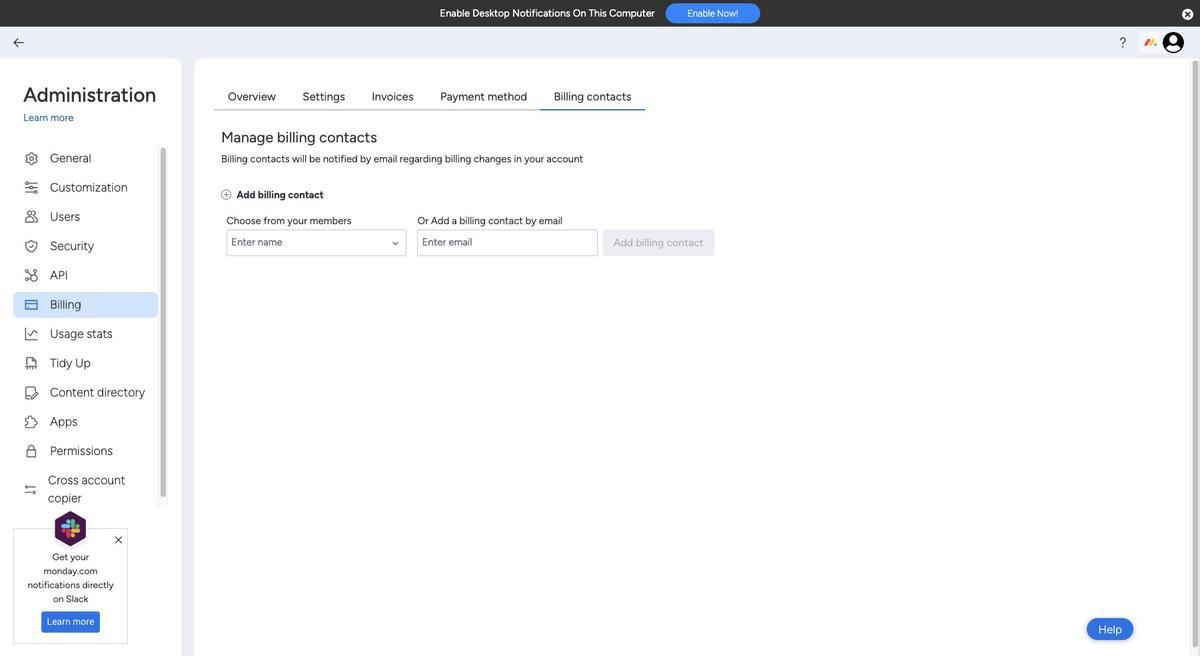 Task type: describe. For each thing, give the bounding box(es) containing it.
more inside button
[[73, 617, 94, 628]]

settings link
[[289, 85, 358, 110]]

billing for billing contacts
[[554, 90, 584, 103]]

notified
[[323, 153, 358, 165]]

billing left changes
[[445, 153, 471, 165]]

choose from your members
[[227, 215, 351, 227]]

enable now!
[[687, 8, 738, 19]]

2 vertical spatial contacts
[[250, 153, 290, 165]]

notifications
[[28, 580, 80, 592]]

1 vertical spatial your
[[287, 215, 307, 227]]

enable for enable now!
[[687, 8, 715, 19]]

learn inside administration learn more
[[23, 112, 48, 124]]

billing inside manage billing contacts billing contacts will be notified by email regarding billing changes in your account
[[221, 153, 248, 165]]

administration learn more
[[23, 83, 156, 124]]

settings
[[303, 90, 345, 103]]

users
[[50, 210, 80, 224]]

content directory
[[50, 385, 145, 400]]

payment
[[440, 90, 485, 103]]

directly
[[82, 580, 114, 592]]

Enter name text field
[[227, 230, 407, 256]]

general button
[[13, 146, 158, 172]]

Enter email text field
[[417, 230, 598, 256]]

up
[[75, 356, 91, 371]]

payment method
[[440, 90, 527, 103]]

desktop
[[472, 7, 510, 19]]

kendall parks image
[[1163, 32, 1184, 53]]

computer
[[609, 7, 655, 19]]

learn more button
[[41, 612, 100, 634]]

add billing contact
[[237, 189, 324, 201]]

help
[[1098, 623, 1122, 637]]

1 vertical spatial contacts
[[319, 128, 377, 146]]

learn more
[[47, 617, 94, 628]]

content directory button
[[13, 380, 158, 406]]

choose
[[227, 215, 261, 227]]

security button
[[13, 234, 158, 260]]

back to workspace image
[[12, 36, 25, 49]]

dapulse x slim image
[[115, 535, 122, 547]]

tidy up
[[50, 356, 91, 371]]

overview
[[228, 90, 276, 103]]

your inside get your monday.com notifications directly on slack
[[70, 552, 89, 564]]

help button
[[1087, 619, 1133, 641]]

0 vertical spatial contacts
[[587, 90, 631, 103]]

customization button
[[13, 175, 158, 201]]

in
[[514, 153, 522, 165]]

copier
[[48, 491, 82, 506]]

regarding
[[400, 153, 442, 165]]

billing contacts link
[[541, 85, 645, 110]]

api button
[[13, 263, 158, 289]]

enable now! button
[[665, 3, 760, 23]]

overview link
[[215, 85, 289, 110]]

learn inside button
[[47, 617, 70, 628]]

notifications
[[512, 7, 570, 19]]

members
[[310, 215, 351, 227]]

get
[[52, 552, 68, 564]]

or
[[417, 215, 429, 227]]

slack
[[66, 594, 88, 606]]

apps
[[50, 415, 78, 429]]

customization
[[50, 180, 128, 195]]

stats
[[87, 327, 113, 341]]

manage
[[221, 128, 273, 146]]

billing contacts
[[554, 90, 631, 103]]

enable desktop notifications on this computer
[[440, 7, 655, 19]]

be
[[309, 153, 321, 165]]

permissions
[[50, 444, 113, 459]]

security
[[50, 239, 94, 254]]

dapulse close image
[[1182, 8, 1193, 21]]

monday.com
[[44, 566, 98, 578]]



Task type: vqa. For each thing, say whether or not it's contained in the screenshot.
contacts in the 'link'
yes



Task type: locate. For each thing, give the bounding box(es) containing it.
manage billing contacts billing contacts will be notified by email regarding billing changes in your account
[[221, 128, 583, 165]]

api
[[50, 268, 68, 283]]

your
[[524, 153, 544, 165], [287, 215, 307, 227], [70, 552, 89, 564]]

1 horizontal spatial add
[[431, 215, 449, 227]]

changes
[[474, 153, 511, 165]]

0 horizontal spatial contacts
[[250, 153, 290, 165]]

by up the enter email text field
[[525, 215, 536, 227]]

0 vertical spatial learn
[[23, 112, 48, 124]]

1 vertical spatial contact
[[488, 215, 523, 227]]

2 horizontal spatial your
[[524, 153, 544, 165]]

0 horizontal spatial add
[[237, 189, 255, 201]]

0 vertical spatial more
[[50, 112, 74, 124]]

administration
[[23, 83, 156, 107]]

permissions button
[[13, 439, 158, 465]]

your inside manage billing contacts billing contacts will be notified by email regarding billing changes in your account
[[524, 153, 544, 165]]

more down administration
[[50, 112, 74, 124]]

email up the enter email text field
[[539, 215, 562, 227]]

1 vertical spatial more
[[73, 617, 94, 628]]

by inside manage billing contacts billing contacts will be notified by email regarding billing changes in your account
[[360, 153, 371, 165]]

billing
[[277, 128, 316, 146], [445, 153, 471, 165], [258, 189, 286, 201], [459, 215, 486, 227]]

1 horizontal spatial by
[[525, 215, 536, 227]]

tidy
[[50, 356, 72, 371]]

2 vertical spatial billing
[[50, 298, 81, 312]]

1 vertical spatial billing
[[221, 153, 248, 165]]

1 horizontal spatial billing
[[221, 153, 248, 165]]

users button
[[13, 204, 158, 230]]

0 vertical spatial add
[[237, 189, 255, 201]]

0 horizontal spatial by
[[360, 153, 371, 165]]

billing right a
[[459, 215, 486, 227]]

0 vertical spatial contact
[[288, 189, 324, 201]]

dapulse plus image
[[221, 189, 231, 201]]

email inside manage billing contacts billing contacts will be notified by email regarding billing changes in your account
[[374, 153, 397, 165]]

usage stats
[[50, 327, 113, 341]]

account inside cross account copier
[[82, 473, 125, 488]]

more down slack
[[73, 617, 94, 628]]

0 vertical spatial your
[[524, 153, 544, 165]]

add left a
[[431, 215, 449, 227]]

billing down the manage
[[221, 153, 248, 165]]

general
[[50, 151, 91, 166]]

account
[[547, 153, 583, 165], [82, 473, 125, 488]]

1 horizontal spatial account
[[547, 153, 583, 165]]

learn down administration
[[23, 112, 48, 124]]

cross
[[48, 473, 79, 488]]

your right in
[[524, 153, 544, 165]]

method
[[488, 90, 527, 103]]

payment method link
[[427, 85, 541, 110]]

0 horizontal spatial billing
[[50, 298, 81, 312]]

1 horizontal spatial email
[[539, 215, 562, 227]]

contact up choose from your members
[[288, 189, 324, 201]]

invoices
[[372, 90, 414, 103]]

learn down on
[[47, 617, 70, 628]]

apps button
[[13, 409, 158, 435]]

None text field
[[227, 230, 407, 256]]

add right dapulse plus image
[[237, 189, 255, 201]]

0 horizontal spatial account
[[82, 473, 125, 488]]

1 vertical spatial add
[[431, 215, 449, 227]]

0 horizontal spatial email
[[374, 153, 397, 165]]

billing for billing
[[50, 298, 81, 312]]

0 horizontal spatial contact
[[288, 189, 324, 201]]

1 horizontal spatial contact
[[488, 215, 523, 227]]

learn
[[23, 112, 48, 124], [47, 617, 70, 628]]

a
[[452, 215, 457, 227]]

learn more link
[[23, 111, 168, 126]]

billing up usage
[[50, 298, 81, 312]]

on
[[53, 594, 64, 606]]

billing
[[554, 90, 584, 103], [221, 153, 248, 165], [50, 298, 81, 312]]

0 vertical spatial billing
[[554, 90, 584, 103]]

content
[[50, 385, 94, 400]]

contact up the enter email text field
[[488, 215, 523, 227]]

tidy up button
[[13, 351, 158, 377]]

contacts
[[587, 90, 631, 103], [319, 128, 377, 146], [250, 153, 290, 165]]

help image
[[1116, 36, 1129, 49]]

1 horizontal spatial contacts
[[319, 128, 377, 146]]

0 vertical spatial account
[[547, 153, 583, 165]]

enable
[[440, 7, 470, 19], [687, 8, 715, 19]]

email left regarding
[[374, 153, 397, 165]]

this
[[589, 7, 607, 19]]

1 vertical spatial by
[[525, 215, 536, 227]]

2 horizontal spatial billing
[[554, 90, 584, 103]]

billing up from
[[258, 189, 286, 201]]

from
[[263, 215, 285, 227]]

email
[[374, 153, 397, 165], [539, 215, 562, 227]]

enable left desktop
[[440, 7, 470, 19]]

2 horizontal spatial contacts
[[587, 90, 631, 103]]

cross account copier
[[48, 473, 125, 506]]

0 vertical spatial by
[[360, 153, 371, 165]]

account inside manage billing contacts billing contacts will be notified by email regarding billing changes in your account
[[547, 153, 583, 165]]

contact
[[288, 189, 324, 201], [488, 215, 523, 227]]

now!
[[717, 8, 738, 19]]

will
[[292, 153, 307, 165]]

0 horizontal spatial your
[[70, 552, 89, 564]]

billing right method
[[554, 90, 584, 103]]

2 vertical spatial your
[[70, 552, 89, 564]]

enable inside button
[[687, 8, 715, 19]]

get your monday.com notifications directly on slack
[[28, 552, 114, 606]]

more inside administration learn more
[[50, 112, 74, 124]]

on
[[573, 7, 586, 19]]

by right notified
[[360, 153, 371, 165]]

account right in
[[547, 153, 583, 165]]

directory
[[97, 385, 145, 400]]

billing button
[[13, 292, 158, 318]]

cross account copier button
[[13, 468, 158, 512]]

enable left now!
[[687, 8, 715, 19]]

0 vertical spatial email
[[374, 153, 397, 165]]

1 vertical spatial email
[[539, 215, 562, 227]]

usage stats button
[[13, 321, 158, 347]]

billing up will at the top of page
[[277, 128, 316, 146]]

more
[[50, 112, 74, 124], [73, 617, 94, 628]]

1 horizontal spatial enable
[[687, 8, 715, 19]]

by
[[360, 153, 371, 165], [525, 215, 536, 227]]

enable for enable desktop notifications on this computer
[[440, 7, 470, 19]]

1 horizontal spatial your
[[287, 215, 307, 227]]

0 horizontal spatial enable
[[440, 7, 470, 19]]

invoices link
[[358, 85, 427, 110]]

billing inside button
[[50, 298, 81, 312]]

usage
[[50, 327, 84, 341]]

1 vertical spatial learn
[[47, 617, 70, 628]]

your right from
[[287, 215, 307, 227]]

your up monday.com
[[70, 552, 89, 564]]

1 vertical spatial account
[[82, 473, 125, 488]]

or add a billing contact by email
[[417, 215, 562, 227]]

add
[[237, 189, 255, 201], [431, 215, 449, 227]]

account down permissions button
[[82, 473, 125, 488]]



